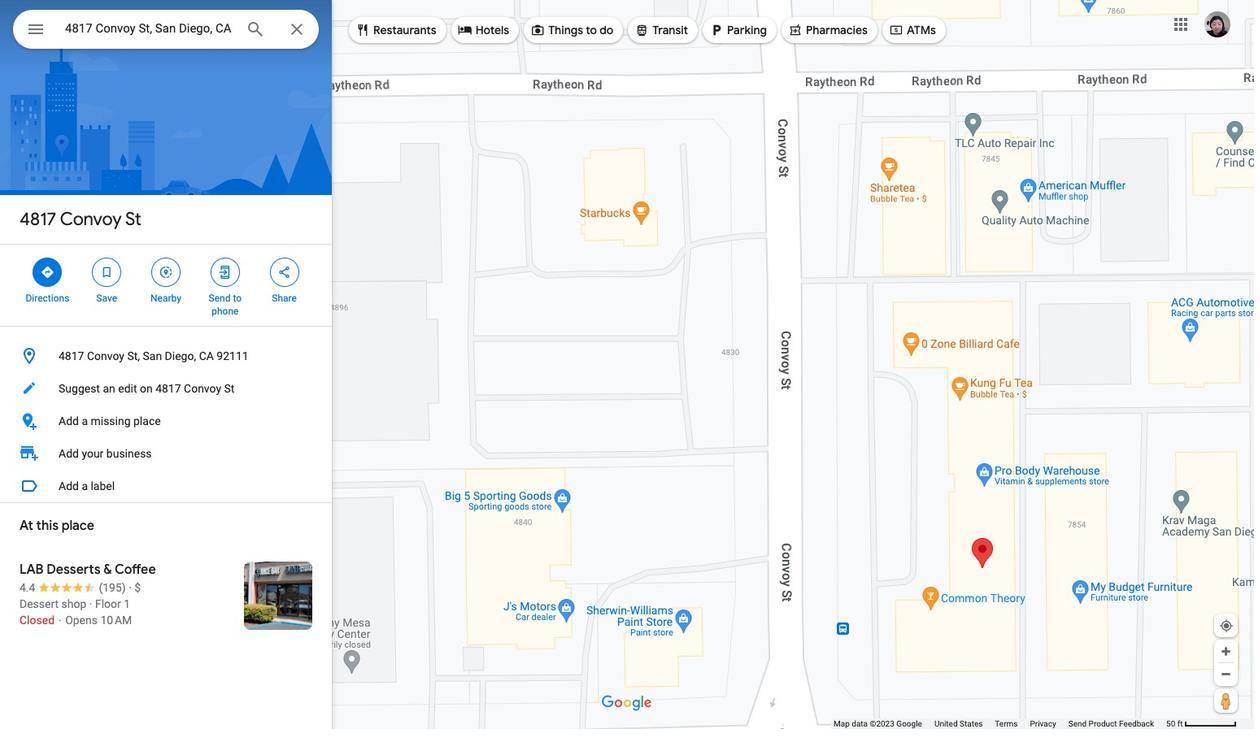 Task type: vqa. For each thing, say whether or not it's contained in the screenshot.
rightmost St
yes



Task type: locate. For each thing, give the bounding box(es) containing it.
3 add from the top
[[59, 480, 79, 493]]

1 vertical spatial convoy
[[87, 350, 124, 363]]

1 vertical spatial add
[[59, 447, 79, 460]]

convoy down the ca at the top left
[[184, 382, 221, 395]]

send inside send to phone
[[209, 293, 231, 304]]

directions
[[26, 293, 69, 304]]

business
[[106, 447, 152, 460]]

to inside send to phone
[[233, 293, 242, 304]]

diego,
[[165, 350, 196, 363]]

google maps element
[[0, 0, 1254, 730]]

a for missing
[[82, 415, 88, 428]]

0 horizontal spatial 4817
[[20, 208, 56, 231]]

privacy button
[[1030, 719, 1056, 730]]

1 add from the top
[[59, 415, 79, 428]]

4817 inside 4817 convoy st, san diego, ca 92111 button
[[59, 350, 84, 363]]

footer inside "google maps" element
[[834, 719, 1167, 730]]

0 vertical spatial st
[[125, 208, 141, 231]]

at this place
[[20, 518, 94, 534]]

1 horizontal spatial 4817
[[59, 350, 84, 363]]

parking
[[727, 23, 767, 37]]

1 horizontal spatial to
[[586, 23, 597, 37]]

4817
[[20, 208, 56, 231], [59, 350, 84, 363], [155, 382, 181, 395]]

send left the product on the bottom right
[[1069, 720, 1087, 729]]

pharmacies
[[806, 23, 868, 37]]

4817 Convoy St, San Diego, CA 92111 field
[[13, 10, 319, 49]]

united states button
[[935, 719, 983, 730]]

 transit
[[635, 21, 688, 39]]

0 vertical spatial add
[[59, 415, 79, 428]]

4817 convoy st, san diego, ca 92111 button
[[0, 340, 332, 373]]

4817 up suggest
[[59, 350, 84, 363]]

send product feedback
[[1069, 720, 1154, 729]]

1 horizontal spatial ·
[[129, 582, 132, 595]]

1 horizontal spatial send
[[1069, 720, 1087, 729]]

at
[[20, 518, 33, 534]]

send up 'phone'
[[209, 293, 231, 304]]

things
[[548, 23, 583, 37]]

0 vertical spatial convoy
[[60, 208, 122, 231]]

place right this
[[62, 518, 94, 534]]

edit
[[118, 382, 137, 395]]

add inside 'button'
[[59, 415, 79, 428]]

· right shop
[[89, 598, 92, 611]]

0 vertical spatial send
[[209, 293, 231, 304]]

add
[[59, 415, 79, 428], [59, 447, 79, 460], [59, 480, 79, 493]]

st inside button
[[224, 382, 235, 395]]

add a missing place button
[[0, 405, 332, 438]]

st
[[125, 208, 141, 231], [224, 382, 235, 395]]

united states
[[935, 720, 983, 729]]

convoy left "st,"
[[87, 350, 124, 363]]

2 vertical spatial 4817
[[155, 382, 181, 395]]

0 vertical spatial to
[[586, 23, 597, 37]]

50 ft button
[[1167, 720, 1237, 729]]


[[159, 264, 173, 281]]

1 vertical spatial ·
[[89, 598, 92, 611]]

place
[[133, 415, 161, 428], [62, 518, 94, 534]]

st up the actions for 4817 convoy st region
[[125, 208, 141, 231]]

2 a from the top
[[82, 480, 88, 493]]

2 vertical spatial add
[[59, 480, 79, 493]]

a inside 'button'
[[82, 415, 88, 428]]

0 horizontal spatial send
[[209, 293, 231, 304]]

1 vertical spatial a
[[82, 480, 88, 493]]

add down suggest
[[59, 415, 79, 428]]

add your business
[[59, 447, 152, 460]]

opens
[[65, 614, 98, 627]]

· left price: inexpensive icon
[[129, 582, 132, 595]]


[[788, 21, 803, 39]]

nearby
[[151, 293, 181, 304]]

1 a from the top
[[82, 415, 88, 428]]

· $
[[129, 582, 141, 595]]

0 horizontal spatial ·
[[89, 598, 92, 611]]

dessert
[[20, 598, 59, 611]]

to inside  things to do
[[586, 23, 597, 37]]

send to phone
[[209, 293, 242, 317]]

on
[[140, 382, 153, 395]]

1 horizontal spatial st
[[224, 382, 235, 395]]

2 add from the top
[[59, 447, 79, 460]]

add inside button
[[59, 480, 79, 493]]

1 vertical spatial 4817
[[59, 350, 84, 363]]

hotels
[[476, 23, 509, 37]]

0 vertical spatial 4817
[[20, 208, 56, 231]]

to left do
[[586, 23, 597, 37]]

a left the label
[[82, 480, 88, 493]]

place down suggest an edit on 4817 convoy st
[[133, 415, 161, 428]]

footer containing map data ©2023 google
[[834, 719, 1167, 730]]

50
[[1167, 720, 1176, 729]]

·
[[129, 582, 132, 595], [89, 598, 92, 611]]

4817 for 4817 convoy st, san diego, ca 92111
[[59, 350, 84, 363]]

0 horizontal spatial place
[[62, 518, 94, 534]]

1 vertical spatial st
[[224, 382, 235, 395]]

1 horizontal spatial place
[[133, 415, 161, 428]]

save
[[96, 293, 117, 304]]

2 horizontal spatial 4817
[[155, 382, 181, 395]]

lab
[[20, 562, 44, 578]]

suggest an edit on 4817 convoy st button
[[0, 373, 332, 405]]

privacy
[[1030, 720, 1056, 729]]

1
[[124, 598, 130, 611]]

· inside dessert shop · floor 1 closed ⋅ opens 10 am
[[89, 598, 92, 611]]

0 vertical spatial a
[[82, 415, 88, 428]]

add left 'your'
[[59, 447, 79, 460]]


[[40, 264, 55, 281]]

None field
[[65, 19, 233, 38]]

none field inside 4817 convoy st, san diego, ca 92111 field
[[65, 19, 233, 38]]

4817 convoy st, san diego, ca 92111
[[59, 350, 249, 363]]

 things to do
[[530, 21, 614, 39]]

this
[[36, 518, 59, 534]]

to up 'phone'
[[233, 293, 242, 304]]

footer
[[834, 719, 1167, 730]]

 search field
[[13, 10, 319, 52]]

st down 92111
[[224, 382, 235, 395]]

price: inexpensive image
[[134, 582, 141, 595]]

1 vertical spatial send
[[1069, 720, 1087, 729]]

convoy up the 
[[60, 208, 122, 231]]

convoy for st
[[60, 208, 122, 231]]

a left missing
[[82, 415, 88, 428]]

a
[[82, 415, 88, 428], [82, 480, 88, 493]]

&
[[104, 562, 112, 578]]

add for add your business
[[59, 447, 79, 460]]

0 horizontal spatial to
[[233, 293, 242, 304]]

ft
[[1178, 720, 1183, 729]]

1 vertical spatial place
[[62, 518, 94, 534]]

send
[[209, 293, 231, 304], [1069, 720, 1087, 729]]

feedback
[[1119, 720, 1154, 729]]

convoy
[[60, 208, 122, 231], [87, 350, 124, 363], [184, 382, 221, 395]]

show street view coverage image
[[1214, 689, 1238, 713]]

send inside button
[[1069, 720, 1087, 729]]

show your location image
[[1219, 619, 1234, 634]]

share
[[272, 293, 297, 304]]

0 horizontal spatial st
[[125, 208, 141, 231]]

product
[[1089, 720, 1117, 729]]

add for add a label
[[59, 480, 79, 493]]

4817 up ''
[[20, 208, 56, 231]]

4817 right on
[[155, 382, 181, 395]]

a inside button
[[82, 480, 88, 493]]

0 vertical spatial place
[[133, 415, 161, 428]]

add left the label
[[59, 480, 79, 493]]

missing
[[91, 415, 131, 428]]

1 vertical spatial to
[[233, 293, 242, 304]]



Task type: describe. For each thing, give the bounding box(es) containing it.
©2023
[[870, 720, 895, 729]]

 restaurants
[[355, 21, 437, 39]]

suggest
[[59, 382, 100, 395]]

4817 for 4817 convoy st
[[20, 208, 56, 231]]

 parking
[[709, 21, 767, 39]]

convoy for st,
[[87, 350, 124, 363]]


[[99, 264, 114, 281]]

 atms
[[889, 21, 936, 39]]

restaurants
[[373, 23, 437, 37]]

closed
[[20, 614, 55, 627]]

united
[[935, 720, 958, 729]]

ca
[[199, 350, 214, 363]]

4817 convoy st
[[20, 208, 141, 231]]

4817 convoy st main content
[[0, 0, 332, 730]]

place inside 'button'
[[133, 415, 161, 428]]

2 vertical spatial convoy
[[184, 382, 221, 395]]


[[277, 264, 292, 281]]

add a label
[[59, 480, 115, 493]]

dessert shop · floor 1 closed ⋅ opens 10 am
[[20, 598, 132, 627]]

 button
[[13, 10, 59, 52]]

atms
[[907, 23, 936, 37]]

4.4 stars 195 reviews image
[[20, 580, 126, 596]]

suggest an edit on 4817 convoy st
[[59, 382, 235, 395]]

add a label button
[[0, 470, 332, 503]]

san
[[143, 350, 162, 363]]

add a missing place
[[59, 415, 161, 428]]

zoom out image
[[1220, 669, 1232, 681]]

⋅
[[57, 614, 62, 627]]

 hotels
[[458, 21, 509, 39]]


[[26, 18, 46, 41]]


[[889, 21, 904, 39]]

send for send product feedback
[[1069, 720, 1087, 729]]

actions for 4817 convoy st region
[[0, 245, 332, 326]]


[[458, 21, 472, 39]]

shop
[[61, 598, 87, 611]]

terms
[[995, 720, 1018, 729]]

add for add a missing place
[[59, 415, 79, 428]]

an
[[103, 382, 115, 395]]

a for label
[[82, 480, 88, 493]]

4.4
[[20, 582, 35, 595]]

floor
[[95, 598, 121, 611]]

states
[[960, 720, 983, 729]]

(195)
[[99, 582, 126, 595]]


[[218, 264, 232, 281]]

$
[[134, 582, 141, 595]]

data
[[852, 720, 868, 729]]

lab desserts & coffee
[[20, 562, 156, 578]]

add your business link
[[0, 438, 332, 470]]

google account: michele murakami  
(michele.murakami@adept.ai) image
[[1205, 11, 1231, 37]]

4817 inside suggest an edit on 4817 convoy st button
[[155, 382, 181, 395]]

zoom in image
[[1220, 646, 1232, 658]]


[[355, 21, 370, 39]]

label
[[91, 480, 115, 493]]

 pharmacies
[[788, 21, 868, 39]]


[[530, 21, 545, 39]]

transit
[[653, 23, 688, 37]]

map
[[834, 720, 850, 729]]

google
[[897, 720, 922, 729]]

92111
[[217, 350, 249, 363]]

10 am
[[100, 614, 132, 627]]

do
[[600, 23, 614, 37]]

send product feedback button
[[1069, 719, 1154, 730]]

0 vertical spatial ·
[[129, 582, 132, 595]]

desserts
[[47, 562, 101, 578]]

your
[[82, 447, 104, 460]]

phone
[[212, 306, 239, 317]]


[[709, 21, 724, 39]]

50 ft
[[1167, 720, 1183, 729]]

st,
[[127, 350, 140, 363]]

send for send to phone
[[209, 293, 231, 304]]


[[635, 21, 649, 39]]

coffee
[[115, 562, 156, 578]]

map data ©2023 google
[[834, 720, 922, 729]]



